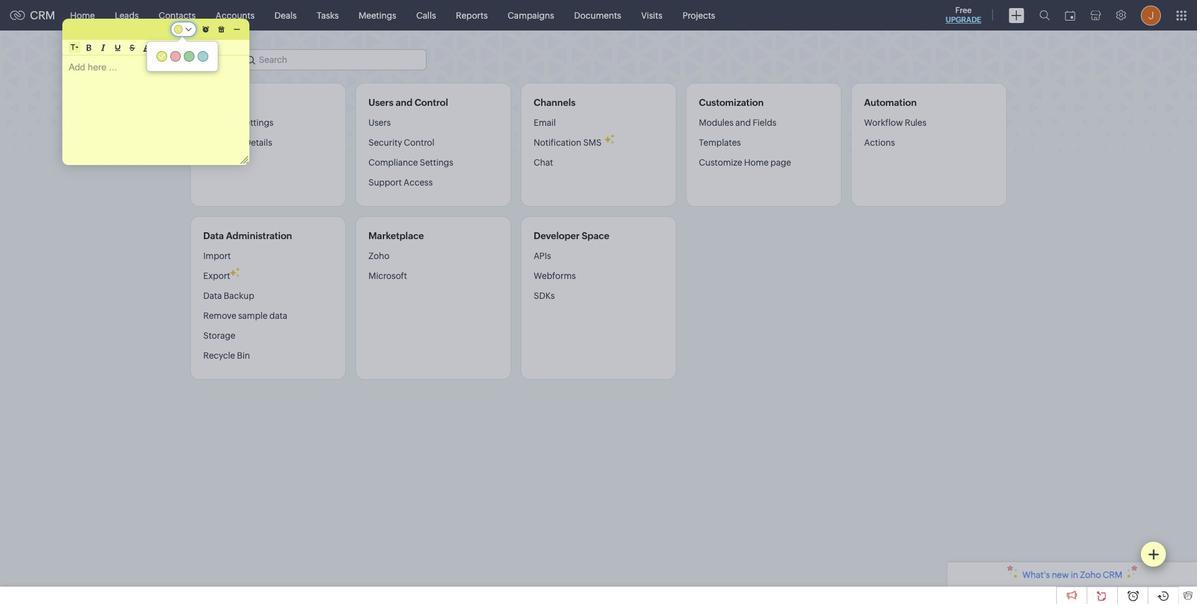 Task type: vqa. For each thing, say whether or not it's contained in the screenshot.
Free at the right top
yes



Task type: locate. For each thing, give the bounding box(es) containing it.
storage
[[203, 331, 235, 341]]

1 vertical spatial home
[[744, 158, 769, 168]]

templates link
[[699, 133, 741, 153]]

1 vertical spatial users
[[369, 118, 391, 128]]

1 vertical spatial data
[[203, 291, 222, 301]]

home link
[[60, 0, 105, 30]]

access
[[404, 178, 433, 188]]

upgrade
[[946, 16, 982, 24]]

1 data from the top
[[203, 231, 224, 241]]

delete image
[[218, 26, 225, 33]]

space
[[582, 231, 610, 241]]

administration
[[226, 231, 292, 241]]

control up security control
[[415, 97, 448, 108]]

1 vertical spatial settings
[[420, 158, 453, 168]]

sample
[[238, 311, 268, 321]]

fields
[[753, 118, 777, 128]]

0 vertical spatial control
[[415, 97, 448, 108]]

marketplace
[[369, 231, 424, 241]]

users
[[369, 97, 394, 108], [369, 118, 391, 128]]

and
[[396, 97, 413, 108], [736, 118, 751, 128]]

notification
[[534, 138, 582, 148]]

0 vertical spatial home
[[70, 10, 95, 20]]

compliance
[[369, 158, 418, 168]]

templates
[[699, 138, 741, 148]]

0 vertical spatial users
[[369, 97, 394, 108]]

1 horizontal spatial home
[[744, 158, 769, 168]]

data down export link
[[203, 291, 222, 301]]

home right crm
[[70, 10, 95, 20]]

home left page
[[744, 158, 769, 168]]

webforms link
[[534, 266, 576, 286]]

0 horizontal spatial home
[[70, 10, 95, 20]]

import link
[[203, 251, 231, 266]]

recycle
[[203, 351, 235, 361]]

email link
[[534, 117, 556, 133]]

2 users from the top
[[369, 118, 391, 128]]

security
[[369, 138, 402, 148]]

free upgrade
[[946, 6, 982, 24]]

customize home page
[[699, 158, 791, 168]]

0 vertical spatial and
[[396, 97, 413, 108]]

import
[[203, 251, 231, 261]]

modules and fields link
[[699, 117, 777, 133]]

data
[[203, 231, 224, 241], [203, 291, 222, 301]]

users for users
[[369, 118, 391, 128]]

visits link
[[631, 0, 673, 30]]

zoho
[[369, 251, 390, 261]]

None field
[[70, 42, 79, 52]]

compliance settings
[[369, 158, 453, 168]]

sms
[[583, 138, 602, 148]]

meetings
[[359, 10, 396, 20]]

settings for personal settings
[[240, 118, 274, 128]]

2 data from the top
[[203, 291, 222, 301]]

automation
[[864, 97, 917, 108]]

sdks
[[534, 291, 555, 301]]

security control link
[[369, 133, 435, 153]]

data backup link
[[203, 286, 254, 306]]

backup
[[224, 291, 254, 301]]

export
[[203, 271, 230, 281]]

users for users and control
[[369, 97, 394, 108]]

apis
[[534, 251, 551, 261]]

free
[[956, 6, 972, 15]]

control
[[415, 97, 448, 108], [404, 138, 435, 148]]

actions
[[864, 138, 895, 148]]

0 vertical spatial data
[[203, 231, 224, 241]]

0 horizontal spatial settings
[[240, 118, 274, 128]]

home
[[70, 10, 95, 20], [744, 158, 769, 168]]

meetings link
[[349, 0, 406, 30]]

settings up details
[[240, 118, 274, 128]]

and for modules
[[736, 118, 751, 128]]

actions link
[[864, 133, 895, 153]]

and up security control
[[396, 97, 413, 108]]

developer
[[534, 231, 580, 241]]

company details
[[203, 138, 272, 148]]

remove sample data
[[203, 311, 287, 321]]

microsoft
[[369, 271, 407, 281]]

users up security
[[369, 118, 391, 128]]

settings up access
[[420, 158, 453, 168]]

data up import
[[203, 231, 224, 241]]

1 users from the top
[[369, 97, 394, 108]]

0 vertical spatial settings
[[240, 118, 274, 128]]

users up users link
[[369, 97, 394, 108]]

1 horizontal spatial and
[[736, 118, 751, 128]]

1 horizontal spatial settings
[[420, 158, 453, 168]]

1 vertical spatial control
[[404, 138, 435, 148]]

compliance settings link
[[369, 153, 453, 173]]

developer space
[[534, 231, 610, 241]]

1 vertical spatial and
[[736, 118, 751, 128]]

documents
[[574, 10, 621, 20]]

remove
[[203, 311, 236, 321]]

personal
[[203, 118, 238, 128]]

0 horizontal spatial and
[[396, 97, 413, 108]]

leads link
[[105, 0, 149, 30]]

tasks
[[317, 10, 339, 20]]

zoho link
[[369, 251, 390, 266]]

tasks link
[[307, 0, 349, 30]]

support
[[369, 178, 402, 188]]

control up the 'compliance settings' link on the top of the page
[[404, 138, 435, 148]]

remove sample data link
[[203, 306, 287, 326]]

and left fields
[[736, 118, 751, 128]]

rules
[[905, 118, 927, 128]]



Task type: describe. For each thing, give the bounding box(es) containing it.
data backup
[[203, 291, 254, 301]]

company
[[203, 138, 243, 148]]

calls
[[416, 10, 436, 20]]

channels
[[534, 97, 576, 108]]

customize
[[699, 158, 743, 168]]

visits
[[641, 10, 663, 20]]

chat link
[[534, 153, 553, 173]]

documents link
[[564, 0, 631, 30]]

campaigns
[[508, 10, 554, 20]]

modules
[[699, 118, 734, 128]]

deals
[[275, 10, 297, 20]]

settings for compliance settings
[[420, 158, 453, 168]]

accounts link
[[206, 0, 265, 30]]

setup
[[190, 53, 225, 67]]

details
[[245, 138, 272, 148]]

create new sticky note image
[[1148, 549, 1159, 561]]

support access
[[369, 178, 433, 188]]

data for data backup
[[203, 291, 222, 301]]

projects
[[683, 10, 715, 20]]

email
[[534, 118, 556, 128]]

company details link
[[203, 133, 272, 153]]

personal settings link
[[203, 117, 274, 133]]

and for users
[[396, 97, 413, 108]]

accounts
[[216, 10, 255, 20]]

crm
[[30, 9, 55, 22]]

workflow
[[864, 118, 903, 128]]

security control
[[369, 138, 435, 148]]

recycle bin link
[[203, 346, 250, 366]]

sdks link
[[534, 286, 555, 306]]

data
[[269, 311, 287, 321]]

campaigns link
[[498, 0, 564, 30]]

calls link
[[406, 0, 446, 30]]

webforms
[[534, 271, 576, 281]]

data for data administration
[[203, 231, 224, 241]]

reminder image
[[203, 26, 209, 33]]

customization
[[699, 97, 764, 108]]

users link
[[369, 117, 391, 133]]

chat
[[534, 158, 553, 168]]

home inside "link"
[[744, 158, 769, 168]]

customize home page link
[[699, 153, 791, 173]]

deals link
[[265, 0, 307, 30]]

support access link
[[369, 173, 433, 193]]

page
[[771, 158, 791, 168]]

reports
[[456, 10, 488, 20]]

personal settings
[[203, 118, 274, 128]]

storage link
[[203, 326, 235, 346]]

bin
[[237, 351, 250, 361]]

data administration
[[203, 231, 292, 241]]

users and control
[[369, 97, 448, 108]]

leads
[[115, 10, 139, 20]]

recycle bin
[[203, 351, 250, 361]]

crm link
[[10, 9, 55, 22]]

apis link
[[534, 251, 551, 266]]

contacts link
[[149, 0, 206, 30]]

microsoft link
[[369, 266, 407, 286]]

workflow rules
[[864, 118, 927, 128]]

notification sms
[[534, 138, 602, 148]]

notification sms link
[[534, 133, 602, 153]]

contacts
[[159, 10, 196, 20]]

reports link
[[446, 0, 498, 30]]

projects link
[[673, 0, 725, 30]]

modules and fields
[[699, 118, 777, 128]]

export link
[[203, 266, 230, 286]]



